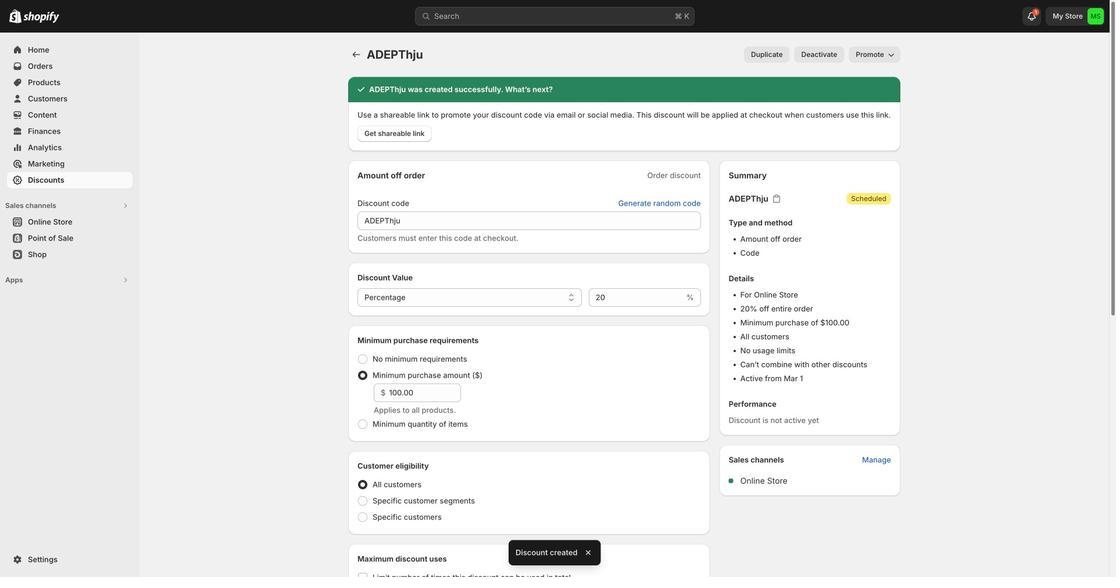 Task type: vqa. For each thing, say whether or not it's contained in the screenshot.
"text box"
yes



Task type: describe. For each thing, give the bounding box(es) containing it.
0.00 text field
[[389, 384, 461, 402]]



Task type: locate. For each thing, give the bounding box(es) containing it.
1 horizontal spatial shopify image
[[23, 11, 59, 23]]

0 horizontal spatial shopify image
[[9, 9, 22, 23]]

my store image
[[1088, 8, 1104, 24]]

None text field
[[589, 288, 684, 307]]

shopify image
[[9, 9, 22, 23], [23, 11, 59, 23]]

None text field
[[358, 212, 701, 230]]



